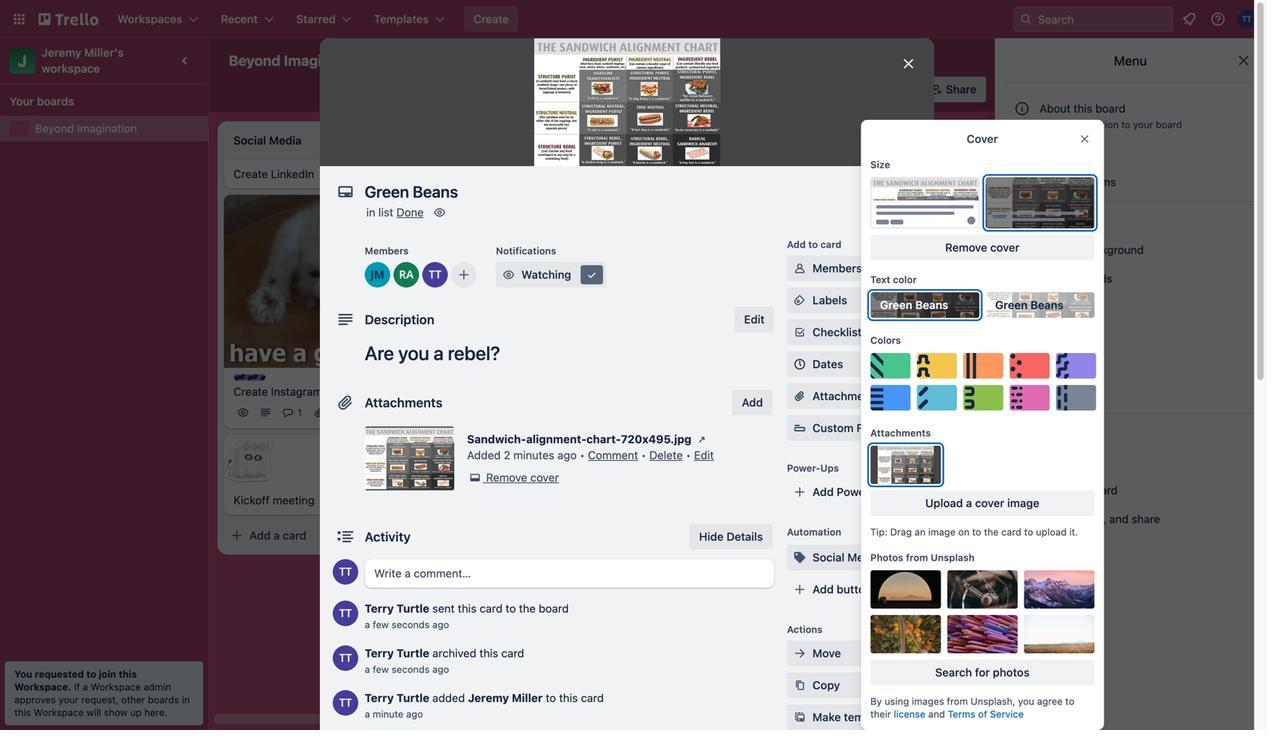 Task type: locate. For each thing, give the bounding box(es) containing it.
0 horizontal spatial beyond
[[35, 122, 74, 135]]

leftover pie
[[688, 309, 749, 322]]

1 vertical spatial add a card button
[[224, 524, 403, 549]]

labels link up stickers link
[[1005, 353, 1256, 378]]

you inside by using images from unsplash, you agree to their
[[1018, 697, 1034, 708]]

1 vertical spatial custom fields button
[[787, 421, 921, 437]]

sm image
[[792, 261, 808, 277], [1014, 300, 1030, 316], [792, 710, 808, 726]]

0 vertical spatial workspace
[[91, 682, 141, 693]]

to right the agree
[[1065, 697, 1074, 708]]

1 vertical spatial and
[[928, 709, 945, 721]]

remove cover button
[[870, 235, 1094, 261]]

power-ups down customize views icon
[[614, 83, 672, 96]]

seconds up terry turtle archived this card a few seconds ago
[[392, 620, 430, 631]]

image left email-
[[1007, 497, 1039, 510]]

cover inside 'button'
[[990, 241, 1020, 254]]

in left done
[[366, 206, 375, 219]]

your boards
[[10, 95, 74, 108]]

0 horizontal spatial power-ups
[[614, 83, 672, 96]]

edit link
[[694, 449, 714, 462]]

to left upload
[[1024, 527, 1033, 538]]

sm image down remove cover 'button'
[[1014, 300, 1030, 316]]

0 vertical spatial custom
[[1039, 272, 1079, 286]]

by using images from unsplash, you agree to their
[[870, 697, 1074, 721]]

sm image inside make template link
[[792, 710, 808, 726]]

1 vertical spatial create from template… image
[[409, 530, 422, 543]]

kickoff meeting
[[234, 494, 315, 508]]

2 vertical spatial sm image
[[792, 710, 808, 726]]

seconds up the a minute ago link
[[392, 665, 430, 676]]

primary element
[[0, 0, 1266, 38]]

0 vertical spatial power-ups
[[614, 83, 672, 96]]

search
[[935, 667, 972, 680]]

jeremy inside terry turtle added jeremy miller to this card a minute ago
[[468, 692, 509, 705]]

1 horizontal spatial green
[[995, 299, 1028, 312]]

by
[[870, 697, 882, 708]]

1 vertical spatial the
[[984, 527, 999, 538]]

2 1 from the left
[[329, 408, 334, 419]]

add a card button down kickoff meeting link
[[224, 524, 403, 549]]

1 turtle from the top
[[397, 603, 429, 616]]

0 horizontal spatial imagination
[[77, 122, 137, 135]]

seconds inside terry turtle sent this card to the board a few seconds ago
[[392, 620, 430, 631]]

0 horizontal spatial ups
[[651, 83, 672, 96]]

1 vertical spatial your
[[59, 695, 79, 706]]

attachments down attachment button
[[870, 428, 931, 439]]

add a card up 2
[[477, 427, 533, 440]]

1 horizontal spatial beyond imagination
[[229, 52, 365, 69]]

for
[[975, 667, 990, 680]]

this down approves
[[14, 708, 31, 719]]

custom fields button for add to card
[[787, 421, 921, 437]]

0 horizontal spatial green beans
[[880, 299, 948, 312]]

0 vertical spatial remove cover
[[945, 241, 1020, 254]]

jeremy miller (jeremymiller198) image left "share" button
[[876, 78, 898, 101]]

members down in list done at the top left of the page
[[365, 246, 409, 257]]

sm image left make on the bottom right
[[792, 710, 808, 726]]

0 vertical spatial few
[[373, 620, 389, 631]]

sm image inside "automation" button
[[685, 77, 707, 99]]

archived items link
[[1005, 170, 1256, 195]]

cover up tip: drag an image on to the card to upload it.
[[975, 497, 1004, 510]]

add inside the about this board add a description to your board
[[1039, 119, 1057, 130]]

2 a few seconds ago link from the top
[[365, 665, 449, 676]]

this inside if a workspace admin approves your request, other boards in this workspace will show up here.
[[14, 708, 31, 719]]

0 horizontal spatial beyond imagination
[[35, 122, 137, 135]]

a minute ago link
[[365, 709, 423, 721]]

remove cover down added 2 minutes ago
[[486, 471, 559, 485]]

the for board
[[519, 603, 536, 616]]

jeremy miller (jeremymiller198) image
[[876, 78, 898, 101], [365, 262, 390, 288], [608, 387, 627, 407], [403, 404, 422, 423]]

boards right your
[[37, 95, 74, 108]]

sm image for settings link
[[1014, 214, 1030, 230]]

add a card for the add a card button associated with create from template… image
[[477, 427, 533, 440]]

the inside terry turtle sent this card to the board a few seconds ago
[[519, 603, 536, 616]]

fields down attachment button
[[857, 422, 888, 435]]

1 vertical spatial create
[[234, 168, 268, 181]]

add a card button
[[451, 421, 630, 447], [224, 524, 403, 549]]

edit right leftover
[[744, 313, 765, 326]]

0 vertical spatial labels
[[813, 294, 847, 307]]

create inside button
[[473, 12, 509, 26]]

board up archived items link
[[1156, 119, 1182, 130]]

admin
[[144, 682, 171, 693]]

power- up tip:
[[837, 486, 874, 499]]

few up terry turtle archived this card a few seconds ago
[[373, 620, 389, 631]]

sm image for members
[[792, 261, 808, 277]]

this right "miller"
[[559, 692, 578, 705]]

seconds
[[392, 620, 430, 631], [392, 665, 430, 676]]

1 vertical spatial beyond
[[35, 122, 74, 135]]

ago down archived
[[432, 665, 449, 676]]

automation
[[707, 83, 768, 96], [1037, 301, 1099, 314], [787, 527, 841, 538]]

to inside by using images from unsplash, you agree to their
[[1065, 697, 1074, 708]]

0 notifications image
[[1180, 10, 1199, 29]]

turtle for added
[[397, 692, 429, 705]]

social media button
[[787, 545, 921, 571]]

labels up checklist
[[813, 294, 847, 307]]

1 a few seconds ago link from the top
[[365, 620, 449, 631]]

1 horizontal spatial you
[[1018, 697, 1034, 708]]

from
[[906, 553, 928, 564], [947, 697, 968, 708]]

green beans down change
[[995, 299, 1064, 312]]

image
[[1007, 497, 1039, 510], [928, 527, 956, 538]]

this right archived
[[479, 647, 498, 661]]

sm image inside members link
[[792, 261, 808, 277]]

the right on
[[984, 527, 999, 538]]

sm image inside the 'move' link
[[792, 646, 808, 662]]

to right description
[[1121, 119, 1130, 130]]

compliment the chef
[[461, 347, 570, 360]]

2 horizontal spatial automation
[[1037, 301, 1099, 314]]

from down an
[[906, 553, 928, 564]]

0 horizontal spatial 1
[[298, 408, 302, 419]]

ago down 'sent'
[[432, 620, 449, 631]]

2 few from the top
[[373, 665, 389, 676]]

2 terry from the top
[[365, 647, 394, 661]]

tip: drag an image on to the card to upload it.
[[870, 527, 1078, 538]]

1 vertical spatial in
[[182, 695, 190, 706]]

email-to-board
[[1037, 484, 1118, 497]]

power-ups up add power-ups
[[787, 463, 839, 474]]

3 terry from the top
[[365, 692, 394, 705]]

ruby anderson (rubyanderson7) image
[[393, 262, 419, 288], [630, 387, 649, 407]]

and down images
[[928, 709, 945, 721]]

1 1 from the left
[[298, 408, 302, 419]]

1 horizontal spatial imagination
[[284, 52, 365, 69]]

1 horizontal spatial your
[[1133, 119, 1153, 130]]

card right "miller"
[[581, 692, 604, 705]]

green down the text color
[[880, 299, 912, 312]]

this right 'sent'
[[458, 603, 477, 616]]

card down meeting
[[283, 530, 306, 543]]

1 vertical spatial power-ups
[[787, 463, 839, 474]]

a inside the about this board add a description to your board
[[1060, 119, 1065, 130]]

1 seconds from the top
[[392, 620, 430, 631]]

ups up tip:
[[874, 486, 895, 499]]

done link
[[396, 206, 424, 219]]

and left the share
[[1109, 513, 1129, 526]]

ups
[[651, 83, 672, 96], [820, 463, 839, 474], [874, 486, 895, 499]]

checklist link
[[787, 320, 921, 346]]

green beans button down change
[[986, 293, 1094, 318]]

workspace down approves
[[34, 708, 84, 719]]

upload
[[925, 497, 963, 510]]

0 horizontal spatial automation
[[707, 83, 768, 96]]

chef
[[546, 347, 570, 360]]

card
[[820, 239, 842, 250], [510, 427, 533, 440], [1001, 527, 1021, 538], [283, 530, 306, 543], [480, 603, 503, 616], [501, 647, 524, 661], [581, 692, 604, 705]]

your down the if
[[59, 695, 79, 706]]

beans down change
[[1030, 299, 1064, 312]]

thoughts thinking
[[461, 167, 521, 190]]

1 horizontal spatial custom fields button
[[1005, 266, 1256, 292]]

1 horizontal spatial 1
[[329, 408, 334, 419]]

0 vertical spatial edit
[[744, 313, 765, 326]]

1 vertical spatial ruby anderson (rubyanderson7) image
[[630, 387, 649, 407]]

Search field
[[1033, 7, 1172, 31]]

fields down change background
[[1082, 272, 1112, 286]]

sm image inside automation link
[[1014, 300, 1030, 316]]

comment
[[588, 449, 638, 462]]

ago inside terry turtle sent this card to the board a few seconds ago
[[432, 620, 449, 631]]

2 vertical spatial the
[[519, 603, 536, 616]]

1 vertical spatial from
[[947, 697, 968, 708]]

0 vertical spatial from
[[906, 553, 928, 564]]

create for create instagram
[[234, 386, 268, 399]]

sm image inside settings link
[[1014, 214, 1030, 230]]

turtle inside terry turtle added jeremy miller to this card a minute ago
[[397, 692, 429, 705]]

create instagram link
[[234, 384, 419, 400]]

sm image inside social media button
[[792, 550, 808, 566]]

members
[[365, 246, 409, 257], [813, 262, 862, 275]]

labels link up checklist link
[[787, 288, 921, 314]]

boards inside if a workspace admin approves your request, other boards in this workspace will show up here.
[[148, 695, 179, 706]]

about this board add a description to your board
[[1039, 102, 1182, 130]]

template
[[844, 711, 891, 725]]

power- down customize views icon
[[614, 83, 651, 96]]

terry inside terry turtle archived this card a few seconds ago
[[365, 647, 394, 661]]

1 vertical spatial jeremy
[[468, 692, 509, 705]]

power- up add power-ups
[[787, 463, 820, 474]]

you right the are
[[398, 342, 429, 365]]

miller's
[[84, 46, 124, 59]]

1 horizontal spatial remove cover
[[945, 241, 1020, 254]]

sm image inside archived items link
[[1014, 174, 1030, 190]]

chart-
[[586, 433, 621, 446]]

cover left change
[[990, 241, 1020, 254]]

compliment the chef link
[[461, 346, 646, 362]]

turtle up the a minute ago link
[[397, 692, 429, 705]]

watching
[[521, 268, 571, 282]]

ago inside terry turtle archived this card a few seconds ago
[[432, 665, 449, 676]]

search for photos
[[935, 667, 1030, 680]]

2 vertical spatial create
[[234, 386, 268, 399]]

custom fields button
[[1005, 266, 1256, 292], [787, 421, 921, 437]]

0 horizontal spatial workspace
[[34, 708, 84, 719]]

1 vertical spatial imagination
[[77, 122, 137, 135]]

green beans button down color
[[870, 293, 979, 318]]

turtle inside terry turtle sent this card to the board a few seconds ago
[[397, 603, 429, 616]]

cover inside button
[[975, 497, 1004, 510]]

card up "miller"
[[501, 647, 524, 661]]

board down it.
[[1073, 542, 1103, 555]]

0 horizontal spatial in
[[182, 695, 190, 706]]

0 vertical spatial jeremy
[[42, 46, 81, 59]]

meeting
[[273, 494, 315, 508]]

card up members link
[[820, 239, 842, 250]]

terry inside terry turtle sent this card to the board a few seconds ago
[[365, 603, 394, 616]]

will
[[87, 708, 101, 719]]

are you a rebel?
[[365, 342, 500, 365]]

a few seconds ago link up the a minute ago link
[[365, 665, 449, 676]]

0 vertical spatial add a card
[[477, 427, 533, 440]]

image right an
[[928, 527, 956, 538]]

ruby anderson (rubyanderson7) image up create from template… image
[[630, 387, 649, 407]]

0 vertical spatial custom fields button
[[1005, 266, 1256, 292]]

0 horizontal spatial custom
[[813, 422, 854, 435]]

labels up stickers
[[1037, 359, 1073, 372]]

1 horizontal spatial create from template… image
[[864, 344, 877, 357]]

None text field
[[357, 178, 885, 206]]

workspace down join at the bottom left of page
[[91, 682, 141, 693]]

1 horizontal spatial in
[[366, 206, 375, 219]]

you up the service
[[1018, 697, 1034, 708]]

email-to-board link
[[1005, 478, 1256, 504]]

back to home image
[[38, 6, 98, 32]]

here.
[[144, 708, 167, 719]]

power-
[[614, 83, 651, 96], [787, 463, 820, 474], [837, 486, 874, 499]]

about
[[1040, 102, 1071, 115]]

sm image inside checklist link
[[792, 325, 808, 341]]

0 vertical spatial cover
[[990, 241, 1020, 254]]

green beans down color
[[880, 299, 948, 312]]

0 horizontal spatial and
[[928, 709, 945, 721]]

1
[[298, 408, 302, 419], [329, 408, 334, 419]]

create from template… image
[[637, 427, 649, 440]]

make template link
[[787, 705, 921, 731]]

to inside terry turtle added jeremy miller to this card a minute ago
[[546, 692, 556, 705]]

copy link
[[787, 673, 921, 699]]

1 down create instagram link
[[329, 408, 334, 419]]

edit
[[744, 313, 765, 326], [694, 449, 714, 462]]

this
[[1074, 102, 1092, 115], [458, 603, 477, 616], [479, 647, 498, 661], [119, 669, 137, 681], [559, 692, 578, 705], [14, 708, 31, 719]]

in inside if a workspace admin approves your request, other boards in this workspace will show up here.
[[182, 695, 190, 706]]

sm image inside print, export, and share link
[[1014, 512, 1030, 528]]

a inside if a workspace admin approves your request, other boards in this workspace will show up here.
[[83, 682, 88, 693]]

jeremy
[[42, 46, 81, 59], [468, 692, 509, 705]]

0 horizontal spatial create from template… image
[[409, 530, 422, 543]]

fields
[[1082, 272, 1112, 286], [857, 422, 888, 435]]

1 terry from the top
[[365, 603, 394, 616]]

automation inside button
[[707, 83, 768, 96]]

0 vertical spatial image
[[1007, 497, 1039, 510]]

open information menu image
[[1210, 11, 1226, 27]]

0 horizontal spatial labels link
[[787, 288, 921, 314]]

1 vertical spatial boards
[[148, 695, 179, 706]]

sm image inside email-to-board link
[[1014, 483, 1030, 499]]

kickoff meeting link
[[234, 493, 419, 509]]

terry for added
[[365, 692, 394, 705]]

card inside terry turtle sent this card to the board a few seconds ago
[[480, 603, 503, 616]]

0 horizontal spatial green
[[880, 299, 912, 312]]

ups left "automation" button
[[651, 83, 672, 96]]

0 horizontal spatial members
[[365, 246, 409, 257]]

card left upload
[[1001, 527, 1021, 538]]

turtle left 'sent'
[[397, 603, 429, 616]]

imagination
[[284, 52, 365, 69], [77, 122, 137, 135]]

beyond inside text field
[[229, 52, 280, 69]]

1 vertical spatial labels
[[1037, 359, 1073, 372]]

the left chef
[[526, 347, 543, 360]]

custom fields down change background
[[1039, 272, 1112, 286]]

1 vertical spatial fields
[[857, 422, 888, 435]]

few inside terry turtle archived this card a few seconds ago
[[373, 665, 389, 676]]

members down add to card at the right top of the page
[[813, 262, 862, 275]]

0 vertical spatial add a card button
[[451, 421, 630, 447]]

your right description
[[1133, 119, 1153, 130]]

1 vertical spatial power-
[[787, 463, 820, 474]]

a few seconds ago link down 'sent'
[[365, 620, 449, 631]]

few up minute
[[373, 665, 389, 676]]

2 turtle from the top
[[397, 647, 429, 661]]

attachments down the are
[[365, 395, 442, 411]]

sm image inside copy link
[[792, 678, 808, 694]]

terms
[[948, 709, 975, 721]]

0 vertical spatial remove
[[945, 241, 987, 254]]

turtle left archived
[[397, 647, 429, 661]]

the down the write a comment "text box" at the bottom of the page
[[519, 603, 536, 616]]

1 horizontal spatial remove
[[945, 241, 987, 254]]

1 vertical spatial you
[[1018, 697, 1034, 708]]

0 vertical spatial ups
[[651, 83, 672, 96]]

jeremy left "miller"
[[468, 692, 509, 705]]

attachments
[[365, 395, 442, 411], [870, 428, 931, 439]]

workspace
[[42, 62, 100, 75]]

remove cover link
[[467, 470, 559, 486]]

3 turtle from the top
[[397, 692, 429, 705]]

custom fields down attachment button
[[813, 422, 888, 435]]

jeremy miller's workspace
[[42, 46, 127, 75]]

board up description
[[1095, 102, 1125, 115]]

1 vertical spatial remove
[[486, 471, 527, 485]]

0 vertical spatial automation
[[707, 83, 768, 96]]

1 vertical spatial a few seconds ago link
[[365, 665, 449, 676]]

1 vertical spatial seconds
[[392, 665, 430, 676]]

2 green from the left
[[995, 299, 1028, 312]]

archived
[[1040, 176, 1085, 189]]

ruby anderson (rubyanderson7) image up description
[[393, 262, 419, 288]]

2 seconds from the top
[[392, 665, 430, 676]]

comment link
[[588, 449, 638, 462]]

jeremy up workspace
[[42, 46, 81, 59]]

1 vertical spatial labels link
[[1005, 353, 1256, 378]]

image inside button
[[1007, 497, 1039, 510]]

0 horizontal spatial power-
[[614, 83, 651, 96]]

0 horizontal spatial remove cover
[[486, 471, 559, 485]]

to right "miller"
[[546, 692, 556, 705]]

color: bold red, title: "thoughts" element
[[461, 166, 521, 178]]

sm image for email-to-board link
[[1014, 483, 1030, 499]]

board
[[1095, 102, 1125, 115], [1156, 119, 1182, 130], [1088, 484, 1118, 497], [1073, 542, 1103, 555], [539, 603, 569, 616]]

terry
[[365, 603, 394, 616], [365, 647, 394, 661], [365, 692, 394, 705]]

1 horizontal spatial ups
[[820, 463, 839, 474]]

1 horizontal spatial attachments
[[870, 428, 931, 439]]

it.
[[1069, 527, 1078, 538]]

to left join at the bottom left of page
[[86, 669, 96, 681]]

this inside terry turtle added jeremy miller to this card a minute ago
[[559, 692, 578, 705]]

this up description
[[1074, 102, 1092, 115]]

card inside terry turtle archived this card a few seconds ago
[[501, 647, 524, 661]]

your boards with 1 items element
[[10, 92, 190, 111]]

1 few from the top
[[373, 620, 389, 631]]

print,
[[1040, 513, 1067, 526]]

you
[[398, 342, 429, 365], [1018, 697, 1034, 708]]

sm image
[[685, 77, 707, 99], [1014, 174, 1030, 190], [432, 205, 448, 221], [1014, 214, 1030, 230], [501, 267, 517, 283], [584, 267, 600, 283], [792, 293, 808, 309], [792, 325, 808, 341], [1014, 357, 1030, 373], [1014, 386, 1030, 402], [694, 432, 710, 448], [467, 470, 483, 486], [1014, 483, 1030, 499], [1014, 512, 1030, 528], [792, 550, 808, 566], [792, 646, 808, 662], [792, 678, 808, 694]]

email-
[[1040, 484, 1072, 497]]

this inside terry turtle archived this card a few seconds ago
[[479, 647, 498, 661]]

a inside terry turtle sent this card to the board a few seconds ago
[[365, 620, 370, 631]]

0 vertical spatial power-
[[614, 83, 651, 96]]

a
[[1060, 119, 1065, 130], [433, 342, 444, 365], [501, 427, 507, 440], [966, 497, 972, 510], [274, 530, 280, 543], [365, 620, 370, 631], [365, 665, 370, 676], [83, 682, 88, 693], [365, 709, 370, 721]]

board inside terry turtle sent this card to the board a few seconds ago
[[539, 603, 569, 616]]

add members to card image
[[457, 267, 470, 283]]

photos from unsplash
[[870, 553, 974, 564]]

turtle inside terry turtle archived this card a few seconds ago
[[397, 647, 429, 661]]

1 vertical spatial ups
[[820, 463, 839, 474]]

custom fields button down attachment button
[[787, 421, 921, 437]]

edit inside button
[[744, 313, 765, 326]]

your inside if a workspace admin approves your request, other boards in this workspace will show up here.
[[59, 695, 79, 706]]

a few seconds ago link for sent this card to the board
[[365, 620, 449, 631]]

1 beans from the left
[[915, 299, 948, 312]]

add a card down kickoff meeting
[[250, 530, 306, 543]]

added 2 minutes ago
[[467, 449, 577, 462]]

1 green beans button from the left
[[870, 293, 979, 318]]

custom fields button down change background link
[[1005, 266, 1256, 292]]

leftover pie link
[[688, 308, 873, 324]]

boards down admin
[[148, 695, 179, 706]]

create from template… image
[[864, 344, 877, 357], [409, 530, 422, 543]]

jeremy miller (jeremymiller198) image down 'are you a rebel?'
[[403, 404, 422, 423]]

turtle for sent this card to the board
[[397, 603, 429, 616]]

this inside you requested to join this workspace.
[[119, 669, 137, 681]]

board down the write a comment "text box" at the bottom of the page
[[539, 603, 569, 616]]

beyond imagination inside beyond imagination link
[[35, 122, 137, 135]]

0 horizontal spatial add a card
[[250, 530, 306, 543]]

print, export, and share link
[[1005, 507, 1256, 533]]

terry turtle (terryturtle) image
[[855, 78, 877, 101], [585, 387, 605, 407], [381, 404, 400, 423], [333, 601, 358, 627]]

0 horizontal spatial add a card button
[[224, 524, 403, 549]]

cover down minutes
[[530, 471, 559, 485]]

copy
[[813, 679, 840, 693]]

items
[[1088, 176, 1116, 189]]

green down remove cover 'button'
[[995, 299, 1028, 312]]

0 vertical spatial a few seconds ago link
[[365, 620, 449, 631]]

activity
[[365, 530, 411, 545]]

1 down instagram
[[298, 408, 302, 419]]

size
[[870, 159, 890, 170]]

ago right minute
[[406, 709, 423, 721]]

minutes
[[513, 449, 554, 462]]

1 horizontal spatial automation
[[787, 527, 841, 538]]

sm image inside stickers link
[[1014, 386, 1030, 402]]

color: purple, title: none image
[[234, 375, 266, 381]]

notifications
[[496, 246, 556, 257]]

sm image for the 'move' link in the right bottom of the page
[[792, 646, 808, 662]]

terry inside terry turtle added jeremy miller to this card a minute ago
[[365, 692, 394, 705]]

list inside button
[[996, 132, 1011, 146]]

card inside terry turtle added jeremy miller to this card a minute ago
[[581, 692, 604, 705]]

0 vertical spatial in
[[366, 206, 375, 219]]

0 vertical spatial your
[[1133, 119, 1153, 130]]

1 horizontal spatial ruby anderson (rubyanderson7) image
[[630, 387, 649, 407]]

0 horizontal spatial custom fields
[[813, 422, 888, 435]]

2 vertical spatial automation
[[787, 527, 841, 538]]

add a card button up minutes
[[451, 421, 630, 447]]

terry turtle (terryturtle) image
[[1237, 10, 1256, 29], [422, 262, 448, 288], [333, 560, 358, 585], [333, 646, 358, 672], [333, 691, 358, 717]]

kickoff
[[234, 494, 270, 508]]

beans
[[915, 299, 948, 312], [1030, 299, 1064, 312]]

turtle for archived this card
[[397, 647, 429, 661]]

1 horizontal spatial power-ups
[[787, 463, 839, 474]]

ago
[[557, 449, 577, 462], [432, 620, 449, 631], [432, 665, 449, 676], [406, 709, 423, 721]]

edit right delete
[[694, 449, 714, 462]]

upload a cover image
[[925, 497, 1039, 510]]

0 vertical spatial terry
[[365, 603, 394, 616]]

terry turtle sent this card to the board a few seconds ago
[[365, 603, 569, 631]]

labels link
[[787, 288, 921, 314], [1005, 353, 1256, 378]]



Task type: vqa. For each thing, say whether or not it's contained in the screenshot.
sm icon to the right
no



Task type: describe. For each thing, give the bounding box(es) containing it.
Board name text field
[[221, 48, 373, 74]]

sm image for social media button
[[792, 550, 808, 566]]

2 vertical spatial ups
[[874, 486, 895, 499]]

your
[[10, 95, 34, 108]]

1 vertical spatial custom
[[813, 422, 854, 435]]

0 horizontal spatial boards
[[37, 95, 74, 108]]

watching button
[[496, 262, 606, 288]]

sm image for watching button
[[501, 267, 517, 283]]

beyond imagination inside beyond imagination text field
[[229, 52, 365, 69]]

added
[[432, 692, 465, 705]]

drag
[[890, 527, 912, 538]]

add a card button for create from template… icon to the bottom
[[224, 524, 403, 549]]

0 horizontal spatial remove
[[486, 471, 527, 485]]

custom fields button for menu
[[1005, 266, 1256, 292]]

archived
[[432, 647, 476, 661]]

2 green beans button from the left
[[986, 293, 1094, 318]]

0 horizontal spatial fields
[[857, 422, 888, 435]]

media
[[847, 551, 880, 565]]

description
[[365, 312, 434, 328]]

1 vertical spatial cover
[[530, 471, 559, 485]]

1 vertical spatial automation
[[1037, 301, 1099, 314]]

2 beans from the left
[[1030, 299, 1064, 312]]

1 green beans from the left
[[880, 299, 948, 312]]

added
[[467, 449, 501, 462]]

add button
[[732, 390, 773, 416]]

actions
[[787, 625, 823, 636]]

1 vertical spatial remove cover
[[486, 471, 559, 485]]

add a card button for create from template… image
[[451, 421, 630, 447]]

miller
[[512, 692, 543, 705]]

cover
[[967, 132, 998, 146]]

image for cover
[[1007, 497, 1039, 510]]

thinking
[[461, 177, 505, 190]]

automation button
[[685, 77, 778, 102]]

ago inside terry turtle added jeremy miller to this card a minute ago
[[406, 709, 423, 721]]

search image
[[1020, 13, 1033, 26]]

social media
[[813, 551, 880, 565]]

settings
[[1037, 215, 1082, 228]]

a inside terry turtle archived this card a few seconds ago
[[365, 665, 370, 676]]

to inside terry turtle sent this card to the board a few seconds ago
[[506, 603, 516, 616]]

the for card
[[984, 527, 999, 538]]

upload
[[1036, 527, 1067, 538]]

change background link
[[1005, 238, 1256, 263]]

power- inside button
[[614, 83, 651, 96]]

remove cover inside 'button'
[[945, 241, 1020, 254]]

2 vertical spatial power-
[[837, 486, 874, 499]]

sent
[[432, 603, 455, 616]]

share button
[[923, 77, 986, 102]]

terry turtle archived this card a few seconds ago
[[365, 647, 524, 676]]

1 vertical spatial workspace
[[34, 708, 84, 719]]

you
[[14, 669, 32, 681]]

0 vertical spatial members
[[365, 246, 409, 257]]

images
[[912, 697, 944, 708]]

move link
[[787, 641, 921, 667]]

photos
[[870, 553, 903, 564]]

ago down alignment-
[[557, 449, 577, 462]]

thoughts
[[477, 167, 521, 178]]

if a workspace admin approves your request, other boards in this workspace will show up here.
[[14, 682, 190, 719]]

jeremy miller (jeremymiller198) image up description
[[365, 262, 390, 288]]

approves
[[14, 695, 56, 706]]

sandwich-
[[467, 433, 526, 446]]

rebel?
[[448, 342, 500, 365]]

add power-ups link
[[787, 480, 921, 505]]

remove inside 'button'
[[945, 241, 987, 254]]

text
[[870, 274, 890, 286]]

sm image for checklist link
[[792, 325, 808, 341]]

text color
[[870, 274, 917, 286]]

add button button
[[787, 577, 921, 603]]

add a card for the add a card button related to create from template… icon to the bottom
[[250, 530, 306, 543]]

1 horizontal spatial members
[[813, 262, 862, 275]]

create for create
[[473, 12, 509, 26]]

0 vertical spatial create from template… image
[[864, 344, 877, 357]]

jeremy inside jeremy miller's workspace
[[42, 46, 81, 59]]

this inside the about this board add a description to your board
[[1074, 102, 1092, 115]]

color
[[893, 274, 917, 286]]

0 horizontal spatial from
[[906, 553, 928, 564]]

0 horizontal spatial labels
[[813, 294, 847, 307]]

Write a comment text field
[[365, 560, 774, 589]]

details
[[727, 531, 763, 544]]

0 vertical spatial attachments
[[365, 395, 442, 411]]

0 horizontal spatial list
[[378, 206, 393, 219]]

1 vertical spatial attachments
[[870, 428, 931, 439]]

sm image for archived items link
[[1014, 174, 1030, 190]]

hide details
[[699, 531, 763, 544]]

unsplash,
[[971, 697, 1015, 708]]

board
[[569, 54, 601, 67]]

this inside terry turtle sent this card to the board a few seconds ago
[[458, 603, 477, 616]]

power-ups inside button
[[614, 83, 672, 96]]

1 vertical spatial custom fields
[[813, 422, 888, 435]]

jeremy miller (jeremymiller198) image up chart- at the left bottom
[[608, 387, 627, 407]]

to inside you requested to join this workspace.
[[86, 669, 96, 681]]

terms of service link
[[948, 709, 1024, 721]]

service
[[990, 709, 1024, 721]]

1 horizontal spatial and
[[1109, 513, 1129, 526]]

ruby anderson (rubyanderson7) image
[[896, 78, 919, 101]]

a inside upload a cover image button
[[966, 497, 972, 510]]

1 vertical spatial edit
[[694, 449, 714, 462]]

share
[[946, 83, 977, 96]]

customize views image
[[618, 53, 634, 69]]

leave board link
[[1005, 536, 1256, 561]]

to inside the about this board add a description to your board
[[1121, 119, 1130, 130]]

are
[[365, 342, 394, 365]]

checklist
[[813, 326, 862, 339]]

minute
[[373, 709, 404, 721]]

image for an
[[928, 527, 956, 538]]

settings link
[[1005, 209, 1256, 234]]

a few seconds ago link for archived this card
[[365, 665, 449, 676]]

requested
[[35, 669, 84, 681]]

archived items
[[1037, 176, 1116, 189]]

1 horizontal spatial custom
[[1039, 272, 1079, 286]]

your inside the about this board add a description to your board
[[1133, 119, 1153, 130]]

0 vertical spatial the
[[526, 347, 543, 360]]

automation link
[[1005, 295, 1256, 321]]

to up members link
[[808, 239, 818, 250]]

board up print, export, and share at the bottom of page
[[1088, 484, 1118, 497]]

terry for sent this card to the board
[[365, 603, 394, 616]]

photos
[[993, 667, 1030, 680]]

to right on
[[972, 527, 981, 538]]

dates
[[813, 358, 843, 371]]

another
[[952, 132, 993, 146]]

ups inside button
[[651, 83, 672, 96]]

hide
[[699, 531, 724, 544]]

1 horizontal spatial labels link
[[1005, 353, 1256, 378]]

0 horizontal spatial ruby anderson (rubyanderson7) image
[[393, 262, 419, 288]]

linkedin
[[271, 168, 314, 181]]

social
[[813, 551, 845, 565]]

pie
[[733, 309, 749, 322]]

sm image for copy link
[[792, 678, 808, 694]]

leave
[[1040, 542, 1070, 555]]

sm image for remove cover link
[[467, 470, 483, 486]]

request,
[[81, 695, 119, 706]]

sm image for stickers link
[[1014, 386, 1030, 402]]

create linkedin link
[[234, 166, 419, 182]]

sm image for the right labels link
[[1014, 357, 1030, 373]]

sm image for the left labels link
[[792, 293, 808, 309]]

0 horizontal spatial you
[[398, 342, 429, 365]]

2 green beans from the left
[[995, 299, 1064, 312]]

create button
[[464, 6, 518, 32]]

0 vertical spatial fields
[[1082, 272, 1112, 286]]

create for create linkedin
[[234, 168, 268, 181]]

stickers link
[[1005, 381, 1256, 407]]

board link
[[542, 48, 610, 74]]

unsplash
[[931, 553, 974, 564]]

1 horizontal spatial custom fields
[[1039, 272, 1112, 286]]

card up added 2 minutes ago
[[510, 427, 533, 440]]

move
[[813, 647, 841, 661]]

sm image for make template
[[792, 710, 808, 726]]

a inside terry turtle added jeremy miller to this card a minute ago
[[365, 709, 370, 721]]

sandwich-alignment-chart-720x495.jpg
[[467, 433, 692, 446]]

add another list
[[928, 132, 1011, 146]]

imagination inside text field
[[284, 52, 365, 69]]

agree
[[1037, 697, 1063, 708]]

create linkedin
[[234, 168, 314, 181]]

leftover
[[688, 309, 730, 322]]

sm image for "automation" button
[[685, 77, 707, 99]]

colors
[[870, 335, 901, 346]]

1 horizontal spatial labels
[[1037, 359, 1073, 372]]

few inside terry turtle sent this card to the board a few seconds ago
[[373, 620, 389, 631]]

seconds inside terry turtle archived this card a few seconds ago
[[392, 665, 430, 676]]

menu
[[1114, 53, 1147, 68]]

attachment button
[[787, 384, 921, 409]]

workspace.
[[14, 682, 71, 693]]

terry for archived this card
[[365, 647, 394, 661]]

instagram
[[271, 386, 322, 399]]

sm image for print, export, and share link
[[1014, 512, 1030, 528]]

1 horizontal spatial workspace
[[91, 682, 141, 693]]

upload a cover image button
[[870, 491, 1094, 517]]

in list done
[[366, 206, 424, 219]]

members link
[[787, 256, 921, 282]]

from inside by using images from unsplash, you agree to their
[[947, 697, 968, 708]]

stickers
[[1037, 387, 1081, 401]]

1 green from the left
[[880, 299, 912, 312]]

edit card image
[[862, 167, 875, 180]]

license and terms of service
[[894, 709, 1024, 721]]

license
[[894, 709, 925, 721]]

export,
[[1070, 513, 1106, 526]]



